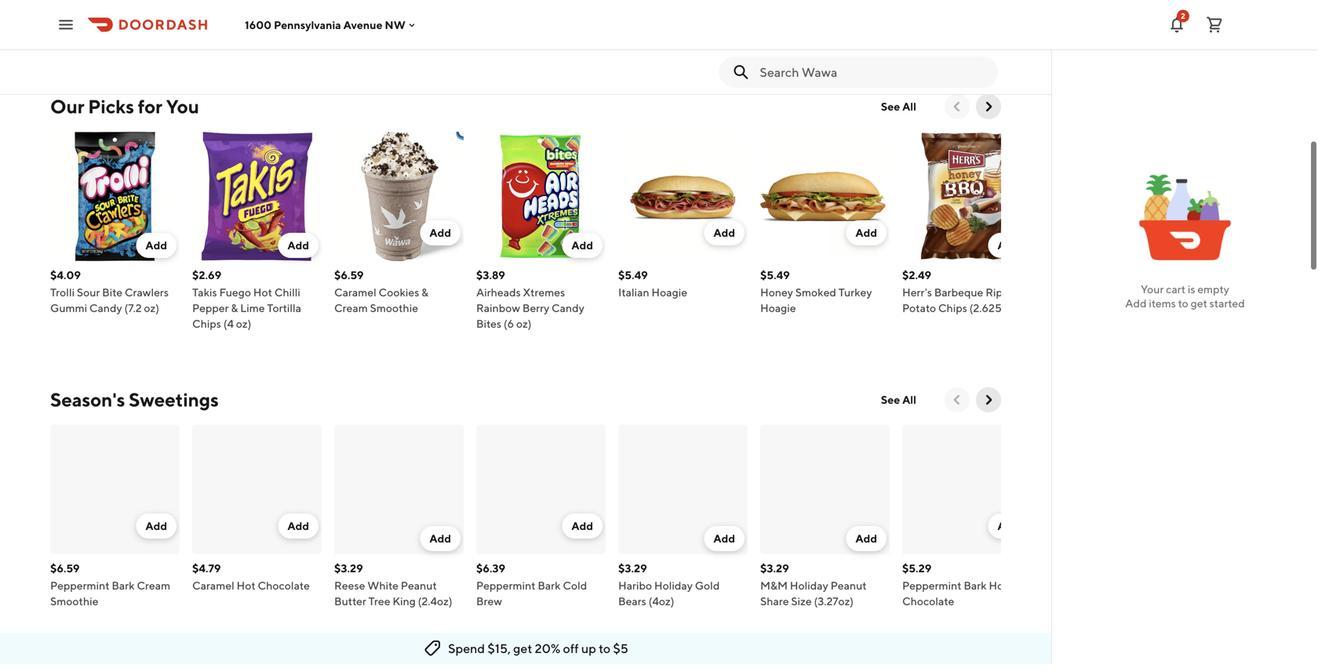 Task type: vqa. For each thing, say whether or not it's contained in the screenshot.
right The Toppings)
no



Task type: locate. For each thing, give the bounding box(es) containing it.
oz) right (6
[[516, 317, 532, 330]]

0 horizontal spatial holiday
[[654, 580, 693, 593]]

0 vertical spatial chocolate
[[258, 580, 310, 593]]

0 vertical spatial see
[[881, 100, 900, 113]]

chips down barbeque
[[939, 302, 968, 315]]

oz) down crawlers
[[144, 302, 159, 315]]

$3.29 up the reese at bottom left
[[334, 562, 363, 575]]

0 vertical spatial smoothie
[[370, 302, 418, 315]]

3 bark from the left
[[964, 580, 987, 593]]

1 horizontal spatial chips
[[939, 302, 968, 315]]

next button of carousel image
[[981, 99, 997, 115]]

caramel inside $6.59 caramel cookies & cream smoothie
[[334, 286, 377, 299]]

peppermint bark cold brew image
[[476, 425, 606, 555]]

peppermint inside $6.39 peppermint bark cold brew
[[476, 580, 536, 593]]

fuego
[[219, 286, 251, 299]]

holiday inside the $3.29 m&m holiday peanut share size (3.27oz)
[[790, 580, 829, 593]]

previous button of carousel image for season's sweetings
[[950, 392, 965, 408]]

add for $6.39 peppermint bark cold brew
[[572, 520, 593, 533]]

nw
[[385, 18, 406, 31]]

0 horizontal spatial bark
[[112, 580, 135, 593]]

$6.59 inside $6.59 caramel cookies & cream smoothie
[[334, 269, 364, 282]]

(6
[[504, 317, 514, 330]]

1 horizontal spatial caramel
[[334, 286, 377, 299]]

m&m holiday peanut share size (3.27oz) image
[[761, 425, 890, 555]]

0 vertical spatial see all
[[881, 100, 917, 113]]

chips inside '$2.49 herr's barbeque ripple potato chips (2.625 oz)'
[[939, 302, 968, 315]]

0 horizontal spatial $5.49
[[618, 269, 648, 282]]

see all for our picks for you
[[881, 100, 917, 113]]

2
[[1181, 11, 1186, 20]]

peanut inside $3.29 reese white peanut butter tree king (2.4oz)
[[401, 580, 437, 593]]

holiday up (4oz)
[[654, 580, 693, 593]]

1 horizontal spatial cream
[[334, 302, 368, 315]]

0 vertical spatial &
[[422, 286, 429, 299]]

$5.49 inside $5.49 honey smoked turkey hoagie
[[761, 269, 790, 282]]

2 holiday from the left
[[790, 580, 829, 593]]

our
[[50, 95, 84, 118]]

0 vertical spatial previous button of carousel image
[[950, 99, 965, 115]]

$3.29 for $3.29 m&m holiday peanut share size (3.27oz)
[[761, 562, 789, 575]]

(4oz)
[[649, 595, 675, 608]]

hoagie down "honey"
[[761, 302, 796, 315]]

hoagie right italian
[[652, 286, 688, 299]]

1 vertical spatial smoothie
[[50, 595, 98, 608]]

1 vertical spatial chips
[[192, 317, 221, 330]]

our picks for you
[[50, 95, 199, 118]]

chips
[[939, 302, 968, 315], [192, 317, 221, 330]]

$3.29 inside the $3.29 m&m holiday peanut share size (3.27oz)
[[761, 562, 789, 575]]

up
[[581, 642, 596, 657]]

& down fuego
[[231, 302, 238, 315]]

2 previous button of carousel image from the top
[[950, 392, 965, 408]]

(2.4oz)
[[418, 595, 453, 608]]

turkey inside oven roasted turkey hoagie
[[266, 0, 299, 5]]

previous button of carousel image left next button of carousel icon
[[950, 392, 965, 408]]

get right the $15,
[[513, 642, 532, 657]]

$5.49
[[618, 269, 648, 282], [761, 269, 790, 282]]

0 items, open order cart image
[[1206, 15, 1224, 34]]

chocolate down $5.29
[[903, 595, 955, 608]]

1 horizontal spatial peppermint
[[476, 580, 536, 593]]

oz) right (4 on the top of the page
[[236, 317, 251, 330]]

2 $5.49 from the left
[[761, 269, 790, 282]]

& right cookies
[[422, 286, 429, 299]]

2 see from the top
[[881, 394, 900, 407]]

bark for cream
[[112, 580, 135, 593]]

2 see all from the top
[[881, 394, 917, 407]]

1600
[[245, 18, 272, 31]]

bark inside $5.29 peppermint bark hot chocolate
[[964, 580, 987, 593]]

1 previous button of carousel image from the top
[[950, 99, 965, 115]]

1 all from the top
[[903, 100, 917, 113]]

for
[[138, 95, 162, 118]]

$3.29 reese white peanut butter tree king (2.4oz)
[[334, 562, 453, 608]]

peanut for king
[[401, 580, 437, 593]]

bark inside $6.39 peppermint bark cold brew
[[538, 580, 561, 593]]

1 horizontal spatial to
[[1179, 297, 1189, 310]]

add for $3.89 airheads xtremes rainbow berry candy bites (6 oz)
[[572, 239, 593, 252]]

to
[[1179, 297, 1189, 310], [599, 642, 611, 657]]

oz) right (16
[[158, 8, 173, 21]]

1 holiday from the left
[[654, 580, 693, 593]]

add for $6.59 peppermint bark cream smoothie
[[146, 520, 167, 533]]

1 peppermint from the left
[[50, 580, 110, 593]]

1 peanut from the left
[[401, 580, 437, 593]]

peanut
[[401, 580, 437, 593], [831, 580, 867, 593]]

hot inside $4.79 caramel hot chocolate
[[237, 580, 256, 593]]

2 peppermint from the left
[[476, 580, 536, 593]]

honey smoked turkey hoagie image
[[761, 132, 890, 261]]

open menu image
[[57, 15, 75, 34]]

3 peppermint from the left
[[903, 580, 962, 593]]

2 peanut from the left
[[831, 580, 867, 593]]

$3.89
[[476, 269, 505, 282]]

$5
[[613, 642, 629, 657]]

notification bell image
[[1168, 15, 1187, 34]]

holiday
[[654, 580, 693, 593], [790, 580, 829, 593]]

0 vertical spatial get
[[1191, 297, 1208, 310]]

ripple
[[986, 286, 1019, 299]]

0 horizontal spatial candy
[[89, 302, 122, 315]]

caramel
[[334, 286, 377, 299], [192, 580, 234, 593]]

$6.59 inside $6.59 peppermint bark cream smoothie
[[50, 562, 80, 575]]

chocolate inside $5.29 peppermint bark hot chocolate
[[903, 595, 955, 608]]

hot inside $5.29 peppermint bark hot chocolate
[[989, 580, 1008, 593]]

$6.59 caramel cookies & cream smoothie
[[334, 269, 429, 315]]

0 horizontal spatial smoothie
[[50, 595, 98, 608]]

to down the cart on the right top
[[1179, 297, 1189, 310]]

takis fuego hot chilli pepper & lime tortilla chips (4 oz) image
[[192, 132, 322, 261]]

add for $6.59 caramel cookies & cream smoothie
[[430, 226, 451, 239]]

1 horizontal spatial turkey
[[839, 286, 872, 299]]

0 horizontal spatial turkey
[[266, 0, 299, 5]]

1 horizontal spatial holiday
[[790, 580, 829, 593]]

$3.29 inside $3.29 reese white peanut butter tree king (2.4oz)
[[334, 562, 363, 575]]

0 vertical spatial to
[[1179, 297, 1189, 310]]

haribo holiday gold bears (4oz) image
[[618, 425, 748, 555]]

0 vertical spatial cream
[[334, 302, 368, 315]]

empty
[[1198, 283, 1230, 296]]

peanut inside the $3.29 m&m holiday peanut share size (3.27oz)
[[831, 580, 867, 593]]

hot inside "$2.69 takis fuego hot chilli pepper & lime tortilla chips (4 oz)"
[[253, 286, 272, 299]]

$4.09
[[50, 269, 81, 282]]

peppermint inside $6.59 peppermint bark cream smoothie
[[50, 580, 110, 593]]

gummi
[[50, 302, 87, 315]]

0 horizontal spatial to
[[599, 642, 611, 657]]

$6.39
[[476, 562, 506, 575]]

2 bark from the left
[[538, 580, 561, 593]]

season's sweetings link
[[50, 388, 219, 413]]

oz) inside '$2.49 herr's barbeque ripple potato chips (2.625 oz)'
[[1004, 302, 1020, 315]]

1 vertical spatial hoagie
[[652, 286, 688, 299]]

see all link for our picks for you
[[872, 94, 926, 119]]

wawa
[[50, 0, 82, 5]]

add for $5.29 peppermint bark hot chocolate
[[998, 520, 1019, 533]]

1 vertical spatial see all link
[[872, 388, 926, 413]]

peppermint
[[50, 580, 110, 593], [476, 580, 536, 593], [903, 580, 962, 593]]

$3.29
[[334, 562, 363, 575], [618, 562, 647, 575], [761, 562, 789, 575]]

candy inside the $3.89 airheads xtremes rainbow berry candy bites (6 oz)
[[552, 302, 585, 315]]

cream
[[334, 302, 368, 315], [137, 580, 170, 593]]

1 horizontal spatial peanut
[[831, 580, 867, 593]]

chocolate
[[258, 580, 310, 593], [903, 595, 955, 608]]

1 horizontal spatial &
[[422, 286, 429, 299]]

0 vertical spatial chips
[[939, 302, 968, 315]]

peanut up king
[[401, 580, 437, 593]]

hot for chilli
[[253, 286, 272, 299]]

italian hoagie image
[[618, 132, 748, 261]]

2 horizontal spatial peppermint
[[903, 580, 962, 593]]

candy
[[89, 302, 122, 315], [552, 302, 585, 315]]

hoagie down oven
[[192, 8, 228, 21]]

oz)
[[158, 8, 173, 21], [144, 302, 159, 315], [1004, 302, 1020, 315], [236, 317, 251, 330], [516, 317, 532, 330]]

bark inside $6.59 peppermint bark cream smoothie
[[112, 580, 135, 593]]

1 see all from the top
[[881, 100, 917, 113]]

oz) inside the $3.89 airheads xtremes rainbow berry candy bites (6 oz)
[[516, 317, 532, 330]]

Search Wawa search field
[[760, 64, 986, 81]]

our picks for you link
[[50, 94, 199, 119]]

0 horizontal spatial peanut
[[401, 580, 437, 593]]

2 vertical spatial hoagie
[[761, 302, 796, 315]]

1 vertical spatial previous button of carousel image
[[950, 392, 965, 408]]

0 horizontal spatial chocolate
[[258, 580, 310, 593]]

to inside your cart is empty add items to get started
[[1179, 297, 1189, 310]]

1 horizontal spatial $6.59
[[334, 269, 364, 282]]

cold
[[563, 580, 587, 593]]

0 vertical spatial turkey
[[266, 0, 299, 5]]

previous button of carousel image left next button of carousel image
[[950, 99, 965, 115]]

caramel for $6.59
[[334, 286, 377, 299]]

2 all from the top
[[903, 394, 917, 407]]

chocolate left the reese at bottom left
[[258, 580, 310, 593]]

2 horizontal spatial hoagie
[[761, 302, 796, 315]]

0 horizontal spatial get
[[513, 642, 532, 657]]

turkey right the smoked
[[839, 286, 872, 299]]

1 vertical spatial see
[[881, 394, 900, 407]]

caramel left cookies
[[334, 286, 377, 299]]

1 see all link from the top
[[872, 94, 926, 119]]

spend
[[448, 642, 485, 657]]

your cart is empty add items to get started
[[1126, 283, 1245, 310]]

0 vertical spatial $6.59
[[334, 269, 364, 282]]

0 horizontal spatial hoagie
[[192, 8, 228, 21]]

0 horizontal spatial peppermint
[[50, 580, 110, 593]]

1 bark from the left
[[112, 580, 135, 593]]

2 candy from the left
[[552, 302, 585, 315]]

0 horizontal spatial $3.29
[[334, 562, 363, 575]]

1 $3.29 from the left
[[334, 562, 363, 575]]

0 horizontal spatial caramel
[[192, 580, 234, 593]]

$5.49 inside $5.49 italian hoagie
[[618, 269, 648, 282]]

1 see from the top
[[881, 100, 900, 113]]

peppermint inside $5.29 peppermint bark hot chocolate
[[903, 580, 962, 593]]

1 vertical spatial $6.59
[[50, 562, 80, 575]]

1 horizontal spatial smoothie
[[370, 302, 418, 315]]

oz) inside wawa lemonade strawberry bottle (16 oz)
[[158, 8, 173, 21]]

$3.29 up m&m
[[761, 562, 789, 575]]

1 horizontal spatial chocolate
[[903, 595, 955, 608]]

candy down xtremes
[[552, 302, 585, 315]]

bark
[[112, 580, 135, 593], [538, 580, 561, 593], [964, 580, 987, 593]]

off
[[563, 642, 579, 657]]

$3.29 up "haribo"
[[618, 562, 647, 575]]

0 vertical spatial hoagie
[[192, 8, 228, 21]]

1 vertical spatial to
[[599, 642, 611, 657]]

1 $5.49 from the left
[[618, 269, 648, 282]]

1 horizontal spatial bark
[[538, 580, 561, 593]]

2 horizontal spatial $3.29
[[761, 562, 789, 575]]

$3.29 inside $3.29 haribo holiday gold bears (4oz)
[[618, 562, 647, 575]]

1 horizontal spatial $3.29
[[618, 562, 647, 575]]

peanut up (3.27oz)
[[831, 580, 867, 593]]

0 vertical spatial see all link
[[872, 94, 926, 119]]

cream inside $6.59 caramel cookies & cream smoothie
[[334, 302, 368, 315]]

previous button of carousel image for our picks for you
[[950, 99, 965, 115]]

0 vertical spatial all
[[903, 100, 917, 113]]

hot for chocolate
[[989, 580, 1008, 593]]

cookies
[[379, 286, 419, 299]]

chips down pepper
[[192, 317, 221, 330]]

0 vertical spatial caramel
[[334, 286, 377, 299]]

see all for season's sweetings
[[881, 394, 917, 407]]

smoothie inside $6.59 peppermint bark cream smoothie
[[50, 595, 98, 608]]

holiday inside $3.29 haribo holiday gold bears (4oz)
[[654, 580, 693, 593]]

candy down bite
[[89, 302, 122, 315]]

get down is
[[1191, 297, 1208, 310]]

all for season's sweetings
[[903, 394, 917, 407]]

$3.89 airheads xtremes rainbow berry candy bites (6 oz)
[[476, 269, 585, 330]]

$5.49 for $5.49 honey smoked turkey hoagie
[[761, 269, 790, 282]]

holiday for size
[[790, 580, 829, 593]]

1 vertical spatial see all
[[881, 394, 917, 407]]

previous button of carousel image
[[950, 99, 965, 115], [950, 392, 965, 408]]

2 $3.29 from the left
[[618, 562, 647, 575]]

caramel hot chocolate image
[[192, 425, 322, 555]]

1 horizontal spatial candy
[[552, 302, 585, 315]]

1 horizontal spatial $5.49
[[761, 269, 790, 282]]

1 candy from the left
[[89, 302, 122, 315]]

1 vertical spatial caramel
[[192, 580, 234, 593]]

0 horizontal spatial &
[[231, 302, 238, 315]]

chocolate inside $4.79 caramel hot chocolate
[[258, 580, 310, 593]]

3 $3.29 from the left
[[761, 562, 789, 575]]

hot
[[253, 286, 272, 299], [237, 580, 256, 593], [989, 580, 1008, 593]]

add for $5.49 italian hoagie
[[714, 226, 735, 239]]

holiday for (4oz)
[[654, 580, 693, 593]]

2 see all link from the top
[[872, 388, 926, 413]]

1 vertical spatial all
[[903, 394, 917, 407]]

0 horizontal spatial chips
[[192, 317, 221, 330]]

turkey up 1600
[[266, 0, 299, 5]]

white
[[367, 580, 399, 593]]

2 horizontal spatial bark
[[964, 580, 987, 593]]

bark for hot
[[964, 580, 987, 593]]

$5.49 up "honey"
[[761, 269, 790, 282]]

1 vertical spatial &
[[231, 302, 238, 315]]

caramel inside $4.79 caramel hot chocolate
[[192, 580, 234, 593]]

1 vertical spatial turkey
[[839, 286, 872, 299]]

$6.59 peppermint bark cream smoothie
[[50, 562, 170, 608]]

$4.79
[[192, 562, 221, 575]]

0 horizontal spatial $6.59
[[50, 562, 80, 575]]

add button
[[420, 221, 461, 246], [420, 221, 461, 246], [704, 221, 745, 246], [704, 221, 745, 246], [846, 221, 887, 246], [846, 221, 887, 246], [136, 233, 177, 258], [136, 233, 177, 258], [278, 233, 319, 258], [278, 233, 319, 258], [562, 233, 603, 258], [562, 233, 603, 258], [988, 233, 1029, 258], [988, 233, 1029, 258], [136, 514, 177, 539], [136, 514, 177, 539], [278, 514, 319, 539], [278, 514, 319, 539], [562, 514, 603, 539], [562, 514, 603, 539], [988, 514, 1029, 539], [988, 514, 1029, 539], [420, 527, 461, 552], [420, 527, 461, 552], [704, 527, 745, 552], [704, 527, 745, 552], [846, 527, 887, 552], [846, 527, 887, 552]]

see all link
[[872, 94, 926, 119], [872, 388, 926, 413]]

king
[[393, 595, 416, 608]]

takis
[[192, 286, 217, 299]]

spend $15, get 20% off up to $5
[[448, 642, 629, 657]]

0 horizontal spatial cream
[[137, 580, 170, 593]]

1 horizontal spatial get
[[1191, 297, 1208, 310]]

$3.29 haribo holiday gold bears (4oz)
[[618, 562, 720, 608]]

1 horizontal spatial hoagie
[[652, 286, 688, 299]]

pepper
[[192, 302, 229, 315]]

holiday up size
[[790, 580, 829, 593]]

1 vertical spatial chocolate
[[903, 595, 955, 608]]

1 vertical spatial cream
[[137, 580, 170, 593]]

to right up
[[599, 642, 611, 657]]

caramel down $4.79
[[192, 580, 234, 593]]

$6.59 for $6.59 peppermint bark cream smoothie
[[50, 562, 80, 575]]

oz) down 'ripple'
[[1004, 302, 1020, 315]]

(3.27oz)
[[814, 595, 854, 608]]

$5.49 up italian
[[618, 269, 648, 282]]

hoagie
[[192, 8, 228, 21], [652, 286, 688, 299], [761, 302, 796, 315]]



Task type: describe. For each thing, give the bounding box(es) containing it.
items
[[1149, 297, 1176, 310]]

roasted
[[222, 0, 263, 5]]

peppermint bark hot chocolate image
[[903, 425, 1032, 555]]

(16
[[141, 8, 155, 21]]

berry
[[523, 302, 550, 315]]

$2.69 takis fuego hot chilli pepper & lime tortilla chips (4 oz)
[[192, 269, 301, 330]]

bears
[[618, 595, 647, 608]]

picks
[[88, 95, 134, 118]]

1600 pennsylvania avenue nw
[[245, 18, 406, 31]]

see for our picks for you
[[881, 100, 900, 113]]

$4.09 trolli sour bite crawlers gummi candy (7.2 oz)
[[50, 269, 169, 315]]

$2.69
[[192, 269, 222, 282]]

bottle
[[107, 8, 138, 21]]

airheads
[[476, 286, 521, 299]]

trolli sour bite crawlers gummi candy (7.2 oz) image
[[50, 132, 180, 261]]

bites
[[476, 317, 502, 330]]

herr's barbeque ripple potato chips (2.625 oz) image
[[903, 132, 1032, 261]]

next button of carousel image
[[981, 392, 997, 408]]

candy inside $4.09 trolli sour bite crawlers gummi candy (7.2 oz)
[[89, 302, 122, 315]]

crawlers
[[125, 286, 169, 299]]

season's sweetings
[[50, 389, 219, 411]]

tortilla
[[267, 302, 301, 315]]

sour
[[77, 286, 100, 299]]

1600 pennsylvania avenue nw button
[[245, 18, 418, 31]]

add inside your cart is empty add items to get started
[[1126, 297, 1147, 310]]

tree
[[369, 595, 390, 608]]

oven roasted turkey hoagie
[[192, 0, 299, 21]]

cream inside $6.59 peppermint bark cream smoothie
[[137, 580, 170, 593]]

$2.49 herr's barbeque ripple potato chips (2.625 oz)
[[903, 269, 1020, 315]]

$2.49
[[903, 269, 932, 282]]

$3.29 for $3.29 reese white peanut butter tree king (2.4oz)
[[334, 562, 363, 575]]

peppermint bark cream smoothie image
[[50, 425, 180, 555]]

italian
[[618, 286, 650, 299]]

see all link for season's sweetings
[[872, 388, 926, 413]]

$5.49 honey smoked turkey hoagie
[[761, 269, 872, 315]]

cart
[[1166, 283, 1186, 296]]

add for $3.29 haribo holiday gold bears (4oz)
[[714, 533, 735, 545]]

bark for cold
[[538, 580, 561, 593]]

add for $3.29 reese white peanut butter tree king (2.4oz)
[[430, 533, 451, 545]]

caramel for $4.79
[[192, 580, 234, 593]]

see for season's sweetings
[[881, 394, 900, 407]]

$5.49 italian hoagie
[[618, 269, 688, 299]]

hoagie inside oven roasted turkey hoagie
[[192, 8, 228, 21]]

peppermint for $6.39
[[476, 580, 536, 593]]

haribo
[[618, 580, 652, 593]]

sweetings
[[129, 389, 219, 411]]

airheads xtremes rainbow berry candy bites (6 oz) image
[[476, 132, 606, 261]]

all for our picks for you
[[903, 100, 917, 113]]

herr's
[[903, 286, 932, 299]]

trolli
[[50, 286, 75, 299]]

$15,
[[488, 642, 511, 657]]

$4.79 caramel hot chocolate
[[192, 562, 310, 593]]

add for $5.49 honey smoked turkey hoagie
[[856, 226, 877, 239]]

& inside $6.59 caramel cookies & cream smoothie
[[422, 286, 429, 299]]

add for $4.79 caramel hot chocolate
[[288, 520, 309, 533]]

$3.29 for $3.29 haribo holiday gold bears (4oz)
[[618, 562, 647, 575]]

add for $2.49 herr's barbeque ripple potato chips (2.625 oz)
[[998, 239, 1019, 252]]

pennsylvania
[[274, 18, 341, 31]]

chilli
[[274, 286, 301, 299]]

peppermint for $5.29
[[903, 580, 962, 593]]

get inside your cart is empty add items to get started
[[1191, 297, 1208, 310]]

$5.29 peppermint bark hot chocolate
[[903, 562, 1008, 608]]

caramel cookies & cream smoothie image
[[334, 132, 464, 261]]

20%
[[535, 642, 561, 657]]

(4
[[223, 317, 234, 330]]

lime
[[240, 302, 265, 315]]

strawberry
[[50, 8, 105, 21]]

& inside "$2.69 takis fuego hot chilli pepper & lime tortilla chips (4 oz)"
[[231, 302, 238, 315]]

(2.625
[[970, 302, 1002, 315]]

to for up
[[599, 642, 611, 657]]

peppermint for $6.59
[[50, 580, 110, 593]]

hoagie inside $5.49 italian hoagie
[[652, 286, 688, 299]]

oven
[[192, 0, 220, 5]]

$5.49 for $5.49 italian hoagie
[[618, 269, 648, 282]]

add for $2.69 takis fuego hot chilli pepper & lime tortilla chips (4 oz)
[[288, 239, 309, 252]]

$3.29 m&m holiday peanut share size (3.27oz)
[[761, 562, 867, 608]]

oz) inside $4.09 trolli sour bite crawlers gummi candy (7.2 oz)
[[144, 302, 159, 315]]

size
[[791, 595, 812, 608]]

smoothie inside $6.59 caramel cookies & cream smoothie
[[370, 302, 418, 315]]

reese white peanut butter tree king (2.4oz) image
[[334, 425, 464, 555]]

xtremes
[[523, 286, 565, 299]]

lemonade
[[84, 0, 137, 5]]

turkey inside $5.49 honey smoked turkey hoagie
[[839, 286, 872, 299]]

is
[[1188, 283, 1196, 296]]

honey
[[761, 286, 793, 299]]

oz) inside "$2.69 takis fuego hot chilli pepper & lime tortilla chips (4 oz)"
[[236, 317, 251, 330]]

wawa lemonade strawberry bottle (16 oz)
[[50, 0, 173, 21]]

reese
[[334, 580, 365, 593]]

add for $4.09 trolli sour bite crawlers gummi candy (7.2 oz)
[[146, 239, 167, 252]]

rainbow
[[476, 302, 520, 315]]

smoked
[[796, 286, 837, 299]]

season's
[[50, 389, 125, 411]]

hoagie inside $5.49 honey smoked turkey hoagie
[[761, 302, 796, 315]]

to for items
[[1179, 297, 1189, 310]]

your
[[1141, 283, 1164, 296]]

gold
[[695, 580, 720, 593]]

chips inside "$2.69 takis fuego hot chilli pepper & lime tortilla chips (4 oz)"
[[192, 317, 221, 330]]

(7.2
[[124, 302, 142, 315]]

m&m
[[761, 580, 788, 593]]

avenue
[[343, 18, 383, 31]]

bite
[[102, 286, 123, 299]]

$6.59 for $6.59 caramel cookies & cream smoothie
[[334, 269, 364, 282]]

$5.29
[[903, 562, 932, 575]]

share
[[761, 595, 789, 608]]

1 vertical spatial get
[[513, 642, 532, 657]]

potato
[[903, 302, 936, 315]]

add for $3.29 m&m holiday peanut share size (3.27oz)
[[856, 533, 877, 545]]

started
[[1210, 297, 1245, 310]]

barbeque
[[935, 286, 984, 299]]

peanut for (3.27oz)
[[831, 580, 867, 593]]

$6.39 peppermint bark cold brew
[[476, 562, 587, 608]]

butter
[[334, 595, 366, 608]]



